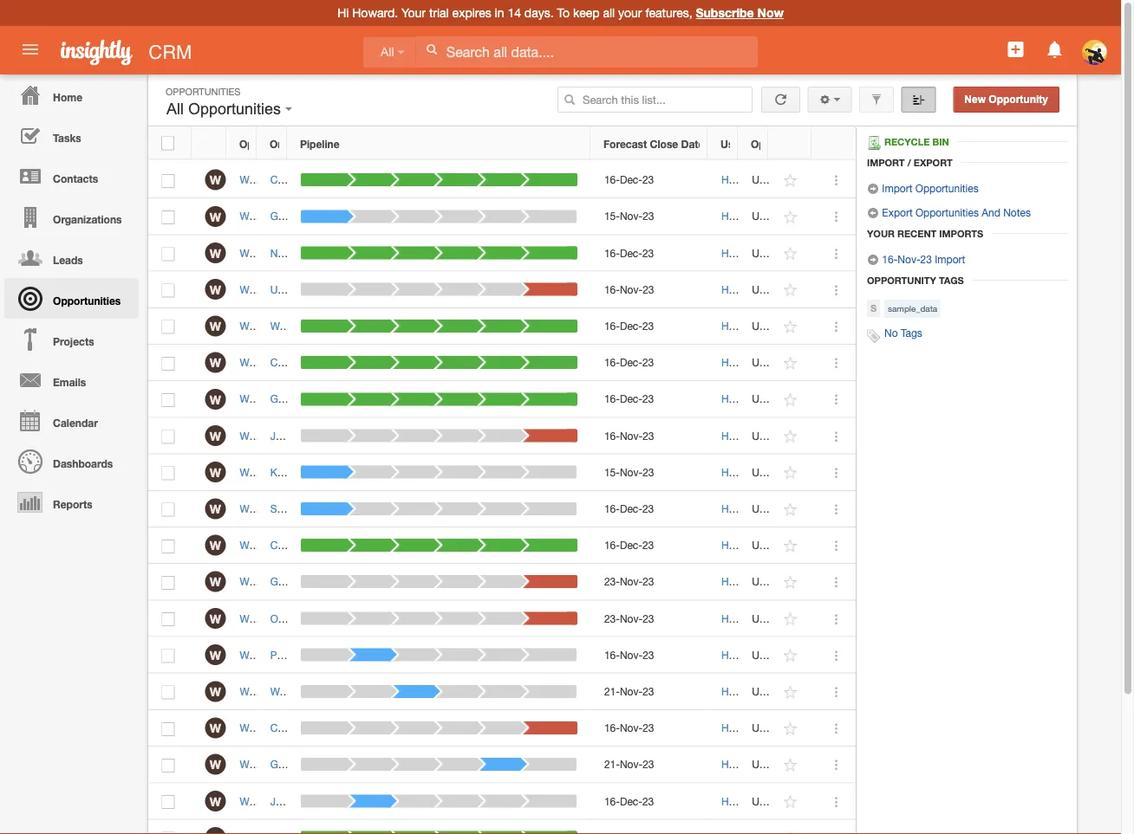 Task type: describe. For each thing, give the bounding box(es) containing it.
w link for whirlwinder x520 - king group - chris chen
[[205, 462, 226, 483]]

dec- for whirlwinder x520 - clampett oil and gas, uk - nicholas flores
[[620, 357, 642, 369]]

1 of from the left
[[319, 284, 328, 296]]

10 w row from the top
[[148, 491, 856, 528]]

gas, up whirligig g990 - nakatomi trading corp. - samantha wright "link"
[[399, 174, 421, 186]]

- down "globex, hong kong" link on the bottom left of page
[[315, 796, 319, 808]]

in
[[495, 6, 504, 20]]

notifications image
[[1044, 39, 1065, 60]]

howard brown link for whirligig g990 - nakatomi trading corp. - samantha wright
[[721, 247, 791, 259]]

- left chris
[[387, 466, 391, 479]]

6 w row from the top
[[148, 345, 856, 382]]

howard brown link for whirlybird g550 - globex, spain - katherine reyes
[[721, 576, 791, 588]]

1 nakatomi from the left
[[270, 247, 315, 259]]

cell for whirlybird g550 - parker and company - lisa parker
[[738, 638, 769, 674]]

7 w row from the top
[[148, 382, 856, 418]]

circle arrow right image for import opportunities
[[867, 183, 879, 195]]

warbucks down 'university of northumbria' link
[[270, 320, 317, 332]]

lisa
[[433, 649, 452, 662]]

white image
[[426, 43, 438, 55]]

howard for whirlybird g550 - oceanic airlines - mark sakda
[[721, 613, 758, 625]]

circle arrow left image
[[867, 207, 879, 219]]

23 for whirlybird t200 - globex, hong kong - terry thomas
[[643, 759, 654, 771]]

w for whirlwinder x520 - globex - albert lee
[[210, 393, 221, 407]]

oil down whirligig g990 - warbucks industries - roger mills link
[[376, 357, 389, 369]]

1 trading from the left
[[318, 247, 352, 259]]

emails link
[[4, 360, 139, 401]]

w link for whirlwinder x520 - clampett oil and gas, uk - nicholas flores
[[205, 352, 226, 373]]

whirlybird g550 - warbucks industries - roger mills link
[[240, 686, 490, 698]]

recycle bin link
[[867, 136, 958, 150]]

forecast close date
[[603, 138, 704, 150]]

g550 for warbucks
[[289, 686, 314, 698]]

16- for whirlybird t200 - jakubowski llc - barbara lane
[[604, 796, 620, 808]]

2 nakatomi from the left
[[318, 247, 362, 259]]

wright
[[488, 247, 519, 259]]

warbucks down whirlybird g550 - parker and company - lisa parker
[[324, 686, 371, 698]]

oil up whirlybird g550 - globex, spain - katherine reyes link
[[370, 540, 382, 552]]

whirlybird g550 - globex, spain - katherine reyes link
[[240, 576, 484, 588]]

- down the "whirlybird g550 - clampett oil and gas corp. - katherine warren" link
[[393, 576, 397, 588]]

- down clampett oil and gas, uk link
[[324, 393, 328, 405]]

nov- for whirligig g990 - university of northumbria - paula oliver
[[620, 284, 643, 296]]

import for import opportunities
[[882, 182, 912, 194]]

g990 for clampett
[[283, 174, 308, 186]]

to
[[557, 6, 570, 20]]

16-dec-23 for whirlwinder x520 - globex - albert lee
[[604, 393, 654, 405]]

gas, up whirligig g990 - globex - albert lee link
[[352, 174, 373, 186]]

howard for whirlybird g550 - warbucks industries - roger mills
[[721, 686, 758, 698]]

export opportunities and notes link
[[867, 206, 1031, 219]]

1 gas from the left
[[352, 540, 370, 552]]

1 parker from the left
[[270, 649, 300, 662]]

1 university from the left
[[270, 284, 316, 296]]

whirlybird for cyberdyne systems corp.
[[240, 723, 286, 735]]

1 hong from the left
[[309, 759, 335, 771]]

2 group from the left
[[355, 466, 384, 479]]

search image
[[564, 94, 576, 106]]

16-dec-23 cell for whirlwinder x520 - globex - albert lee
[[591, 382, 708, 418]]

3 parker from the left
[[455, 649, 485, 662]]

leads
[[53, 254, 83, 266]]

15 w row from the top
[[148, 674, 856, 711]]

whirlybird g550 - oceanic airlines - mark sakda
[[240, 613, 465, 625]]

- up "globex, hong kong" link on the bottom left of page
[[315, 723, 319, 735]]

clampett down whirlwinder x520 - sirius corp. - tina martin
[[324, 540, 367, 552]]

whirlwinder x520 - sirius corp. - tina martin
[[240, 503, 447, 515]]

1 cyberdyne from the left
[[270, 723, 321, 735]]

- up globex, spain
[[317, 540, 321, 552]]

16-nov-23 cell for whirlybird g550 - parker and company - lisa parker
[[591, 638, 708, 674]]

gas, down whirligig g990 - warbucks industries - roger mills link
[[352, 357, 373, 369]]

2 kong from the left
[[390, 759, 414, 771]]

1 group from the left
[[294, 466, 323, 479]]

oil up whirlwinder x520 - globex - albert lee
[[316, 357, 328, 369]]

s
[[870, 303, 877, 314]]

whirlybird for parker and company
[[240, 649, 286, 662]]

1 vertical spatial opportunity
[[867, 275, 936, 286]]

t200 for globex,
[[289, 759, 313, 771]]

2 airlines from the left
[[366, 613, 399, 625]]

w for whirlybird t200 - jakubowski llc - barbara lane
[[210, 795, 221, 809]]

whirlybird t200 - globex, hong kong - terry thomas
[[240, 759, 487, 771]]

oil down pipeline
[[316, 174, 328, 186]]

navigation containing home
[[0, 75, 139, 523]]

- down the whirligig g990 - globex - albert lee
[[311, 247, 315, 259]]

whirlybird t200 - jakubowski llc - barbara lane
[[240, 796, 472, 808]]

23- for reyes
[[604, 576, 620, 588]]

8 w row from the top
[[148, 418, 856, 455]]

jakubowski up whirlwinder x520 - king group - chris chen "link"
[[331, 430, 386, 442]]

4 follow image from the top
[[782, 392, 799, 409]]

w link for whirlybird g550 - oceanic airlines - mark sakda
[[205, 609, 226, 629]]

1 company from the left
[[324, 649, 369, 662]]

2 spain from the left
[[363, 576, 390, 588]]

- up clampett oil and gas corp. "link"
[[324, 503, 328, 515]]

whirlybird g550 - parker and company - lisa parker
[[240, 649, 485, 662]]

16-dec-23 cell for whirligig g990 - warbucks industries - roger mills
[[591, 308, 708, 345]]

2 singapore from the left
[[424, 174, 471, 186]]

new opportunity link
[[953, 87, 1059, 113]]

bin
[[932, 136, 949, 148]]

projects
[[53, 336, 94, 348]]

11 w row from the top
[[148, 528, 856, 565]]

whirlybird g550 - warbucks industries - roger mills
[[240, 686, 481, 698]]

brown for whirlybird g550 - globex, spain - katherine reyes
[[761, 576, 791, 588]]

opportunities for export
[[916, 206, 979, 218]]

23 inside 16-nov-23 import link
[[920, 253, 932, 265]]

23-nov-23 for reyes
[[604, 576, 654, 588]]

1 king from the left
[[270, 466, 291, 479]]

chris
[[394, 466, 418, 479]]

howard brown link for whirlybird g550 - warbucks industries - roger mills
[[721, 686, 791, 698]]

21- for whirlybird t200 - globex, hong kong - terry thomas
[[604, 759, 620, 771]]

tags
[[939, 275, 964, 286]]

llc left jason
[[389, 430, 408, 442]]

sample_data
[[888, 304, 937, 314]]

2 hong from the left
[[361, 759, 387, 771]]

corp. left samantha
[[402, 247, 428, 259]]

tasks link
[[4, 115, 139, 156]]

whirlybird t200 - cyberdyne systems corp. - nicole gomez link
[[240, 723, 529, 735]]

brown for whirlybird g550 - oceanic airlines - mark sakda
[[761, 613, 791, 625]]

clampett down pipeline
[[270, 174, 313, 186]]

howard for whirlybird g550 - globex, spain - katherine reyes
[[721, 576, 758, 588]]

1 airlines from the left
[[311, 613, 345, 625]]

nakatomi trading corp. link
[[270, 247, 381, 259]]

2 northumbria from the left
[[378, 284, 437, 296]]

1 w row from the top
[[148, 162, 856, 199]]

- down whirlwinder x520 - globex - albert lee
[[324, 430, 328, 442]]

hi howard. your trial expires in 14 days. to keep all your features, subscribe now
[[337, 6, 784, 20]]

23 for whirligig g990 - warbucks industries - roger mills
[[642, 320, 654, 332]]

- left tina
[[388, 503, 392, 515]]

globex, hong kong
[[270, 759, 362, 771]]

12 w row from the top
[[148, 565, 856, 601]]

row group containing w
[[148, 162, 856, 835]]

whirlwinder x520 - king group - chris chen link
[[240, 466, 454, 479]]

2 university from the left
[[318, 284, 364, 296]]

- down 'cyberdyne systems corp.' link on the left bottom of the page
[[315, 759, 319, 771]]

llc down whirlwinder x520 - globex - albert lee link
[[328, 430, 347, 442]]

jakubowski down whirlybird t200 - globex, hong kong - terry thomas
[[322, 796, 377, 808]]

follow image inside row
[[782, 831, 799, 835]]

tasks
[[53, 132, 81, 144]]

export opportunities and notes
[[879, 206, 1031, 218]]

warbucks industries link for g990
[[270, 320, 365, 332]]

2 gas from the left
[[406, 540, 424, 552]]

days.
[[524, 6, 554, 20]]

tina
[[395, 503, 415, 515]]

2 parker from the left
[[324, 649, 355, 662]]

howard brown for whirligig g990 - clampett oil and gas, singapore - aaron lang
[[721, 174, 791, 186]]

sample_data link
[[884, 300, 941, 318]]

21-nov-23 for whirlybird g550 - warbucks industries - roger mills
[[604, 686, 654, 698]]

16-nov-23 for whirlwinder x520 - jakubowski llc - jason castillo
[[604, 430, 654, 442]]

howard brown for whirlybird g550 - warbucks industries - roger mills
[[721, 686, 791, 698]]

- right king group
[[324, 466, 328, 479]]

- left nicole
[[448, 723, 452, 735]]

whirligig for clampett oil and gas, singapore
[[240, 174, 280, 186]]

whirlwinder x520 - clampett oil and gas, uk - nicholas flores
[[240, 357, 532, 369]]

circle arrow right image for 16-nov-23 import
[[867, 254, 879, 266]]

- left jason
[[411, 430, 415, 442]]

parker and company
[[270, 649, 369, 662]]

whirligig g990 - clampett oil and gas, singapore - aaron lang link
[[240, 174, 543, 186]]

whirlwinder x520 - globex - albert lee
[[240, 393, 421, 405]]

15- for whirlwinder x520 - king group - chris chen
[[604, 466, 620, 479]]

21- for whirlybird g550 - warbucks industries - roger mills
[[604, 686, 620, 698]]

23 for whirlwinder x520 - sirius corp. - tina martin
[[642, 503, 654, 515]]

18 w row from the top
[[148, 784, 856, 821]]

w link for whirlybird g550 - parker and company - lisa parker
[[205, 645, 226, 666]]

- down 'university of northumbria' link
[[311, 320, 315, 332]]

clampett down whirligig g990 - warbucks industries - roger mills
[[331, 357, 373, 369]]

warbucks down parker and company
[[270, 686, 317, 698]]

- left aaron
[[474, 174, 478, 186]]

1 horizontal spatial your
[[867, 228, 895, 239]]

corp. up whirlybird t200 - globex, hong kong - terry thomas "link"
[[367, 723, 393, 735]]

16-nov-23 for whirlybird g550 - parker and company - lisa parker
[[604, 649, 654, 662]]

clampett up whirligig g990 - globex - albert lee link
[[318, 174, 360, 186]]

cell for whirligig g990 - university of northumbria - paula oliver
[[738, 272, 769, 308]]

clampett oil and gas, singapore link
[[270, 174, 423, 186]]

organizations link
[[4, 197, 139, 238]]

2 uk from the left
[[437, 357, 451, 369]]

16 w row from the top
[[148, 711, 856, 747]]

whirligig g990 - warbucks industries - roger mills
[[240, 320, 475, 332]]

recent
[[897, 228, 937, 239]]

nov- for whirlybird t200 - globex, hong kong - terry thomas
[[620, 759, 643, 771]]

chen
[[421, 466, 445, 479]]

lane
[[449, 796, 472, 808]]

whirlybird t200 - jakubowski llc - barbara lane link
[[240, 796, 481, 808]]

llc down globex, hong kong
[[328, 796, 347, 808]]

2 company from the left
[[378, 649, 423, 662]]

howard brown for whirligig g990 - warbucks industries - roger mills
[[721, 320, 791, 332]]

2 king from the left
[[331, 466, 352, 479]]

15-nov-23 cell for whirlwinder x520 - king group - chris chen
[[591, 455, 708, 491]]

albert for whirligig g990 - globex - albert lee
[[361, 210, 388, 223]]

- left 'lisa' at the bottom of page
[[426, 649, 430, 662]]

2 vertical spatial import
[[935, 253, 965, 265]]

follow image for parker
[[782, 648, 799, 665]]

forecast
[[603, 138, 647, 150]]

organizations
[[53, 213, 122, 225]]

1 singapore from the left
[[376, 174, 423, 186]]

16- for whirlwinder x520 - clampett oil and gas, uk - nicholas flores
[[604, 357, 620, 369]]

notes
[[1003, 206, 1031, 218]]

sakda
[[435, 613, 465, 625]]

2 cyberdyne from the left
[[322, 723, 373, 735]]

all opportunities
[[166, 100, 285, 118]]

your recent imports
[[867, 228, 983, 239]]

reports link
[[4, 482, 139, 523]]

projects link
[[4, 319, 139, 360]]

1 spain from the left
[[309, 576, 336, 588]]

cell for whirlybird g550 - globex, spain - katherine reyes
[[738, 565, 769, 601]]

17 w row from the top
[[148, 747, 856, 784]]

3 follow image from the top
[[782, 319, 799, 335]]

warbucks up clampett oil and gas, uk link
[[318, 320, 364, 332]]

show list view filters image
[[870, 94, 883, 106]]

howard for whirligig g990 - clampett oil and gas, singapore - aaron lang
[[721, 174, 758, 186]]

sirius corp. link
[[270, 503, 325, 515]]

16-dec-23 cell for whirligig g990 - clampett oil and gas, singapore - aaron lang
[[591, 162, 708, 199]]

tags
[[901, 327, 922, 339]]

jakubowski down "globex, hong kong" link on the bottom left of page
[[270, 796, 325, 808]]

no tags link
[[884, 327, 922, 339]]

samantha
[[438, 247, 485, 259]]

whirligig g990 - nakatomi trading corp. - samantha wright
[[240, 247, 519, 259]]

w link for whirlybird g550 - globex, spain - katherine reyes
[[205, 572, 226, 593]]

castillo
[[449, 430, 483, 442]]

globex, spain
[[270, 576, 336, 588]]

whirlwinder for jakubowski llc
[[240, 430, 294, 442]]

howard for whirligig g990 - globex - albert lee
[[721, 210, 758, 223]]

whirligig for nakatomi trading corp.
[[240, 247, 280, 259]]

brown for whirlwinder x520 - globex - albert lee
[[761, 393, 791, 405]]

leads link
[[4, 238, 139, 278]]

- up whirlwinder x520 - globex - albert lee
[[324, 357, 328, 369]]

- left samantha
[[431, 247, 435, 259]]

w link for whirlwinder x520 - globex - albert lee
[[205, 389, 226, 410]]

2 follow image from the top
[[782, 209, 799, 226]]

corp. down king group link
[[299, 503, 325, 515]]

paula
[[446, 284, 472, 296]]

row containing pipeline
[[148, 127, 855, 160]]

16- for whirlybird g550 - parker and company - lisa parker
[[604, 649, 620, 662]]

opportunities up all opportunities
[[166, 86, 240, 97]]

industries up cyberdyne systems corp.
[[320, 686, 365, 698]]

brown for whirligig g990 - university of northumbria - paula oliver
[[761, 284, 791, 296]]

1 uk from the left
[[376, 357, 390, 369]]

- up whirlybird t200 - cyberdyne systems corp. - nicole gomez link
[[422, 686, 426, 698]]

cell for whirlwinder x520 - sirius corp. - tina martin
[[738, 491, 769, 528]]

2 trading from the left
[[365, 247, 399, 259]]

whirlwinder x520 - jakubowski llc - jason castillo link
[[240, 430, 492, 442]]

whirlybird g550 - clampett oil and gas corp. - katherine warren link
[[240, 540, 552, 552]]

g990 for globex
[[283, 210, 308, 223]]

- left barbara
[[402, 796, 406, 808]]

cyberdyne systems corp.
[[270, 723, 393, 735]]

16-dec-23 for whirligig g990 - clampett oil and gas, singapore - aaron lang
[[604, 174, 654, 186]]

- down pipeline
[[311, 174, 315, 186]]

nov- inside 16-nov-23 import link
[[898, 253, 920, 265]]

2 sirius from the left
[[331, 503, 357, 515]]

- left terry
[[417, 759, 421, 771]]

corp. up terry
[[419, 723, 445, 735]]

t200 for jakubowski
[[289, 796, 313, 808]]

howard.
[[352, 6, 398, 20]]

dashboards
[[53, 458, 113, 470]]

14
[[508, 6, 521, 20]]

14 w row from the top
[[148, 638, 856, 674]]

5 w row from the top
[[148, 308, 856, 345]]

contacts link
[[4, 156, 139, 197]]

w for whirlybird g550 - parker and company - lisa parker
[[210, 649, 221, 663]]

warren
[[510, 540, 543, 552]]

16-nov-23 for whirlybird t200 - cyberdyne systems corp. - nicole gomez
[[604, 723, 654, 735]]

parker and company link
[[270, 649, 369, 662]]

and
[[982, 206, 1000, 218]]

industries up whirlwinder x520 - clampett oil and gas, uk - nicholas flores link
[[367, 320, 413, 332]]

23 for whirlybird g550 - warbucks industries - roger mills
[[643, 686, 654, 698]]

gomez
[[487, 723, 520, 735]]

whirlwinder for globex
[[240, 393, 294, 405]]

whirlybird g550 - oceanic airlines - mark sakda link
[[240, 613, 474, 625]]

1 kong from the left
[[337, 759, 362, 771]]

dashboards link
[[4, 441, 139, 482]]

features,
[[645, 6, 692, 20]]

- up the reyes
[[456, 540, 460, 552]]

- down parker and company
[[317, 686, 321, 698]]

nov- for whirlwinder x520 - jakubowski llc - jason castillo
[[620, 430, 643, 442]]

1 systems from the left
[[324, 723, 364, 735]]

- left mark
[[402, 613, 406, 625]]

llc left barbara
[[380, 796, 399, 808]]

mills for whirligig g990 - warbucks industries - roger mills
[[453, 320, 475, 332]]

pipeline
[[300, 138, 339, 150]]

brown for whirligig g990 - warbucks industries - roger mills
[[761, 320, 791, 332]]

- down oceanic airlines
[[317, 649, 321, 662]]

whirlybird g550 - clampett oil and gas corp. - katherine warren
[[240, 540, 543, 552]]

9 w row from the top
[[148, 455, 856, 491]]

nov- for whirlybird g550 - warbucks industries - roger mills
[[620, 686, 643, 698]]



Task type: locate. For each thing, give the bounding box(es) containing it.
0 horizontal spatial nakatomi
[[270, 247, 315, 259]]

gas,
[[352, 174, 373, 186], [399, 174, 421, 186], [352, 357, 373, 369], [412, 357, 434, 369]]

3 howard brown from the top
[[721, 247, 791, 259]]

1 horizontal spatial all
[[381, 45, 394, 59]]

warbucks industries link
[[270, 320, 365, 332], [270, 686, 365, 698]]

no tags
[[884, 327, 922, 339]]

- up nakatomi trading corp. link
[[311, 210, 315, 223]]

new
[[964, 94, 986, 105]]

None checkbox
[[161, 136, 174, 150], [162, 211, 175, 225], [162, 247, 175, 261], [162, 284, 175, 298], [162, 394, 175, 408], [162, 467, 175, 481], [162, 503, 175, 517], [162, 540, 175, 554], [162, 577, 175, 590], [162, 760, 175, 773], [162, 796, 175, 810], [161, 136, 174, 150], [162, 211, 175, 225], [162, 247, 175, 261], [162, 284, 175, 298], [162, 394, 175, 408], [162, 467, 175, 481], [162, 503, 175, 517], [162, 540, 175, 554], [162, 577, 175, 590], [162, 760, 175, 773], [162, 796, 175, 810]]

whirlwinder up sirius corp.
[[240, 466, 294, 479]]

crm
[[149, 41, 192, 63]]

parker
[[270, 649, 300, 662], [324, 649, 355, 662], [455, 649, 485, 662]]

16-dec-23 for whirlwinder x520 - sirius corp. - tina martin
[[604, 503, 654, 515]]

whirlybird t200 - cyberdyne systems corp. - nicole gomez
[[240, 723, 520, 735]]

1 vertical spatial jakubowski llc link
[[270, 796, 347, 808]]

2 horizontal spatial parker
[[455, 649, 485, 662]]

0 horizontal spatial uk
[[376, 357, 390, 369]]

jakubowski llc link down "globex, hong kong" link on the bottom left of page
[[270, 796, 347, 808]]

6 howard from the top
[[721, 357, 758, 369]]

king group link
[[270, 466, 323, 479]]

3 x520 from the top
[[297, 430, 321, 442]]

w link for whirligig g990 - university of northumbria - paula oliver
[[205, 279, 226, 300]]

21-nov-23 cell
[[591, 674, 708, 711], [591, 747, 708, 784]]

gas, left nicholas
[[412, 357, 434, 369]]

whirligig g990 - university of northumbria - paula oliver link
[[240, 284, 511, 296]]

15-nov-23 cell
[[591, 199, 708, 235], [591, 455, 708, 491]]

uk down whirligig g990 - warbucks industries - roger mills link
[[376, 357, 390, 369]]

1 vertical spatial lee
[[404, 393, 421, 405]]

16- for whirlwinder x520 - sirius corp. - tina martin
[[604, 503, 620, 515]]

import left /
[[867, 157, 905, 168]]

1 horizontal spatial of
[[366, 284, 376, 296]]

1 vertical spatial import
[[882, 182, 912, 194]]

23 for whirlybird g550 - parker and company - lisa parker
[[643, 649, 654, 662]]

row down the "lane"
[[148, 821, 856, 835]]

nov-
[[620, 210, 643, 223], [898, 253, 920, 265], [620, 284, 643, 296], [620, 430, 643, 442], [620, 466, 643, 479], [620, 576, 643, 588], [620, 613, 643, 625], [620, 649, 643, 662], [620, 686, 643, 698], [620, 723, 643, 735], [620, 759, 643, 771]]

trading up whirligig g990 - university of northumbria - paula oliver link
[[365, 247, 399, 259]]

cell
[[738, 162, 769, 199], [738, 199, 769, 235], [738, 235, 769, 272], [738, 272, 769, 308], [738, 308, 769, 345], [738, 345, 769, 382], [738, 382, 769, 418], [738, 418, 769, 455], [738, 455, 769, 491], [738, 491, 769, 528], [738, 528, 769, 565], [738, 565, 769, 601], [738, 601, 769, 638], [738, 638, 769, 674], [738, 674, 769, 711], [738, 711, 769, 747], [738, 747, 769, 784], [738, 784, 769, 821], [192, 821, 226, 835], [226, 821, 257, 835], [257, 821, 287, 835], [591, 821, 708, 835], [708, 821, 738, 835], [738, 821, 769, 835]]

king up whirlwinder x520 - sirius corp. - tina martin
[[331, 466, 352, 479]]

howard
[[721, 174, 758, 186], [721, 210, 758, 223], [721, 247, 758, 259], [721, 284, 758, 296], [721, 320, 758, 332], [721, 357, 758, 369], [721, 393, 758, 405], [721, 430, 758, 442], [721, 466, 758, 479], [721, 503, 758, 515], [721, 540, 758, 552], [721, 576, 758, 588], [721, 613, 758, 625], [721, 649, 758, 662], [721, 686, 758, 698], [721, 723, 758, 735], [721, 759, 758, 771], [721, 796, 758, 808]]

whirlybird down 'cyberdyne systems corp.' link on the left bottom of the page
[[240, 759, 286, 771]]

opportunities up imports
[[916, 206, 979, 218]]

1 vertical spatial warbucks industries
[[270, 686, 365, 698]]

warbucks industries
[[270, 320, 365, 332], [270, 686, 365, 698]]

export down bin
[[914, 157, 952, 168]]

4 w from the top
[[210, 283, 221, 297]]

globex link
[[270, 210, 304, 223], [270, 393, 304, 405]]

2 follow image from the top
[[782, 282, 799, 299]]

0 vertical spatial roger
[[422, 320, 450, 332]]

warbucks industries link down parker and company
[[270, 686, 365, 698]]

now
[[757, 6, 784, 20]]

1 horizontal spatial company
[[378, 649, 423, 662]]

3 g990 from the top
[[283, 247, 308, 259]]

16 howard from the top
[[721, 723, 758, 735]]

uk
[[376, 357, 390, 369], [437, 357, 451, 369]]

2 w link from the top
[[205, 206, 226, 227]]

w row
[[148, 162, 856, 199], [148, 199, 856, 235], [148, 235, 856, 272], [148, 272, 856, 308], [148, 308, 856, 345], [148, 345, 856, 382], [148, 382, 856, 418], [148, 418, 856, 455], [148, 455, 856, 491], [148, 491, 856, 528], [148, 528, 856, 565], [148, 565, 856, 601], [148, 601, 856, 638], [148, 638, 856, 674], [148, 674, 856, 711], [148, 711, 856, 747], [148, 747, 856, 784], [148, 784, 856, 821]]

opportunity
[[989, 94, 1048, 105], [867, 275, 936, 286]]

1 vertical spatial roger
[[429, 686, 457, 698]]

opportunities inside button
[[188, 100, 281, 118]]

1 vertical spatial 15-nov-23 cell
[[591, 455, 708, 491]]

1 vertical spatial t200
[[289, 759, 313, 771]]

roger
[[422, 320, 450, 332], [429, 686, 457, 698]]

refresh list image
[[772, 94, 789, 105]]

14 w from the top
[[210, 649, 221, 663]]

export
[[914, 157, 952, 168], [882, 206, 913, 218]]

opportunity tags
[[867, 275, 964, 286]]

lee for whirligig g990 - globex - albert lee
[[391, 210, 408, 223]]

7 dec- from the top
[[620, 540, 642, 552]]

jakubowski llc link
[[270, 430, 347, 442], [270, 796, 347, 808]]

your down "circle arrow left" image
[[867, 228, 895, 239]]

w link for whirlybird g550 - clampett oil and gas corp. - katherine warren
[[205, 535, 226, 556]]

2 of from the left
[[366, 284, 376, 296]]

w link for whirlybird t200 - globex, hong kong - terry thomas
[[205, 755, 226, 776]]

0 vertical spatial 21-nov-23
[[604, 686, 654, 698]]

spain down clampett oil and gas corp. "link"
[[309, 576, 336, 588]]

howard for whirlybird t200 - globex, hong kong - terry thomas
[[721, 759, 758, 771]]

0 vertical spatial 21-
[[604, 686, 620, 698]]

0 vertical spatial 21-nov-23 cell
[[591, 674, 708, 711]]

1 horizontal spatial export
[[914, 157, 952, 168]]

0 vertical spatial warbucks industries
[[270, 320, 365, 332]]

0 vertical spatial 15-
[[604, 210, 620, 223]]

globex link down clampett oil and gas, uk link
[[270, 393, 304, 405]]

whirlwinder
[[240, 357, 294, 369], [240, 393, 294, 405], [240, 430, 294, 442], [240, 466, 294, 479], [240, 503, 294, 515]]

8 brown from the top
[[761, 430, 791, 442]]

whirlwinder up whirlwinder x520 - globex - albert lee
[[240, 357, 294, 369]]

howard for whirligig g990 - nakatomi trading corp. - samantha wright
[[721, 247, 758, 259]]

howard brown link for whirligig g990 - clampett oil and gas, singapore - aaron lang
[[721, 174, 791, 186]]

1 horizontal spatial oceanic
[[324, 613, 363, 625]]

cell for whirligig g990 - globex - albert lee
[[738, 199, 769, 235]]

cell for whirlybird t200 - cyberdyne systems corp. - nicole gomez
[[738, 711, 769, 747]]

recycle bin
[[884, 136, 949, 148]]

contacts
[[53, 173, 98, 185]]

w link for whirlwinder x520 - sirius corp. - tina martin
[[205, 499, 226, 520]]

1 sirius from the left
[[270, 503, 296, 515]]

None checkbox
[[162, 174, 175, 188], [162, 321, 175, 334], [162, 357, 175, 371], [162, 430, 175, 444], [162, 613, 175, 627], [162, 650, 175, 664], [162, 686, 175, 700], [162, 723, 175, 737], [162, 833, 175, 835], [162, 174, 175, 188], [162, 321, 175, 334], [162, 357, 175, 371], [162, 430, 175, 444], [162, 613, 175, 627], [162, 650, 175, 664], [162, 686, 175, 700], [162, 723, 175, 737], [162, 833, 175, 835]]

hong down whirlybird t200 - cyberdyne systems corp. - nicole gomez
[[361, 759, 387, 771]]

howard brown for whirligig g990 - university of northumbria - paula oliver
[[721, 284, 791, 296]]

calendar link
[[4, 401, 139, 441]]

1 horizontal spatial uk
[[437, 357, 451, 369]]

corp. down martin
[[427, 540, 453, 552]]

whirlybird t200 - globex, hong kong - terry thomas link
[[240, 759, 496, 771]]

t200 for cyberdyne
[[289, 723, 313, 735]]

warbucks industries for g990
[[270, 320, 365, 332]]

1 oceanic from the left
[[270, 613, 309, 625]]

16-nov-23 for whirligig g990 - university of northumbria - paula oliver
[[604, 284, 654, 296]]

company left 'lisa' at the bottom of page
[[378, 649, 423, 662]]

1 horizontal spatial hong
[[361, 759, 387, 771]]

1 vertical spatial row
[[148, 821, 856, 835]]

0 horizontal spatial kong
[[337, 759, 362, 771]]

close
[[650, 138, 678, 150]]

8 16-dec-23 cell from the top
[[591, 784, 708, 821]]

- up whirlwinder x520 - clampett oil and gas, uk - nicholas flores link
[[415, 320, 419, 332]]

brown for whirlybird g550 - clampett oil and gas corp. - katherine warren
[[761, 540, 791, 552]]

1 horizontal spatial sirius
[[331, 503, 357, 515]]

whirligig for warbucks industries
[[240, 320, 280, 332]]

x520 for sirius
[[297, 503, 321, 515]]

lee
[[391, 210, 408, 223], [404, 393, 421, 405]]

follow image for lane
[[782, 795, 799, 811]]

1 horizontal spatial opportunity
[[989, 94, 1048, 105]]

1 vertical spatial your
[[867, 228, 895, 239]]

roger down paula
[[422, 320, 450, 332]]

3 w link from the top
[[205, 243, 226, 264]]

7 howard brown from the top
[[721, 393, 791, 405]]

12 w from the top
[[210, 575, 221, 590]]

howard brown link for whirlybird g550 - clampett oil and gas corp. - katherine warren
[[721, 540, 791, 552]]

oceanic
[[270, 613, 309, 625], [324, 613, 363, 625]]

8 howard brown from the top
[[721, 430, 791, 442]]

opportunities up projects 'link'
[[53, 295, 121, 307]]

1 w from the top
[[210, 173, 221, 187]]

16-dec-23
[[604, 174, 654, 186], [604, 247, 654, 259], [604, 320, 654, 332], [604, 357, 654, 369], [604, 393, 654, 405], [604, 503, 654, 515], [604, 540, 654, 552], [604, 796, 654, 808]]

2 oceanic from the left
[[324, 613, 363, 625]]

1 16-nov-23 cell from the top
[[591, 272, 708, 308]]

w for whirlybird t200 - globex, hong kong - terry thomas
[[210, 758, 221, 773]]

oceanic airlines link
[[270, 613, 345, 625]]

15-
[[604, 210, 620, 223], [604, 466, 620, 479]]

4 follow image from the top
[[782, 612, 799, 628]]

home
[[53, 91, 82, 103]]

parker down oceanic airlines
[[270, 649, 300, 662]]

airlines
[[311, 613, 345, 625], [366, 613, 399, 625]]

g550 down parker and company
[[289, 686, 314, 698]]

whirlwinder x520 - jakubowski llc - jason castillo
[[240, 430, 483, 442]]

4 howard brown from the top
[[721, 284, 791, 296]]

parker right 'lisa' at the bottom of page
[[455, 649, 485, 662]]

g990 up nakatomi trading corp. link
[[283, 210, 308, 223]]

1 warbucks industries link from the top
[[270, 320, 365, 332]]

1 vertical spatial all
[[166, 100, 184, 118]]

corp.
[[355, 247, 381, 259], [402, 247, 428, 259], [299, 503, 325, 515], [360, 503, 386, 515], [373, 540, 399, 552], [427, 540, 453, 552], [367, 723, 393, 735], [419, 723, 445, 735]]

13 howard brown from the top
[[721, 613, 791, 625]]

import / export
[[867, 157, 952, 168]]

all for all opportunities
[[166, 100, 184, 118]]

0 vertical spatial jakubowski llc link
[[270, 430, 347, 442]]

whirlybird down the globex, spain "link"
[[240, 613, 286, 625]]

2 circle arrow right image from the top
[[867, 254, 879, 266]]

3 w from the top
[[210, 246, 221, 261]]

21-nov-23 for whirlybird t200 - globex, hong kong - terry thomas
[[604, 759, 654, 771]]

w for whirlwinder x520 - king group - chris chen
[[210, 466, 221, 480]]

Search all data.... text field
[[416, 36, 758, 68]]

w for whirlybird g550 - clampett oil and gas corp. - katherine warren
[[210, 539, 221, 553]]

15- for whirligig g990 - globex - albert lee
[[604, 210, 620, 223]]

0 vertical spatial globex link
[[270, 210, 304, 223]]

0 horizontal spatial university
[[270, 284, 316, 296]]

1 15-nov-23 from the top
[[604, 210, 654, 223]]

nov- for whirlybird t200 - cyberdyne systems corp. - nicole gomez
[[620, 723, 643, 735]]

w
[[210, 173, 221, 187], [210, 210, 221, 224], [210, 246, 221, 261], [210, 283, 221, 297], [210, 319, 221, 334], [210, 356, 221, 370], [210, 393, 221, 407], [210, 429, 221, 443], [210, 466, 221, 480], [210, 502, 221, 517], [210, 539, 221, 553], [210, 575, 221, 590], [210, 612, 221, 626], [210, 649, 221, 663], [210, 685, 221, 700], [210, 722, 221, 736], [210, 758, 221, 773], [210, 795, 221, 809]]

21-nov-23 cell for whirlybird g550 - warbucks industries - roger mills
[[591, 674, 708, 711]]

0 horizontal spatial cyberdyne
[[270, 723, 321, 735]]

17 howard brown link from the top
[[721, 759, 791, 771]]

spain down whirlybird g550 - clampett oil and gas corp. - katherine warren
[[363, 576, 390, 588]]

- up 'whirlwinder x520 - jakubowski llc - jason castillo' link
[[367, 393, 371, 405]]

clampett up whirlwinder x520 - globex - albert lee
[[270, 357, 313, 369]]

16- for whirligig g990 - nakatomi trading corp. - samantha wright
[[604, 247, 620, 259]]

0 vertical spatial lee
[[391, 210, 408, 223]]

4 16-nov-23 cell from the top
[[591, 711, 708, 747]]

18 howard brown link from the top
[[721, 796, 791, 808]]

1 vertical spatial 15-nov-23
[[604, 466, 654, 479]]

g990 down nakatomi trading corp. link
[[283, 284, 308, 296]]

whirlybird for globex, hong kong
[[240, 759, 286, 771]]

whirlybird for oceanic airlines
[[240, 613, 286, 625]]

1 horizontal spatial university
[[318, 284, 364, 296]]

1 whirlwinder from the top
[[240, 357, 294, 369]]

1 t200 from the top
[[289, 723, 313, 735]]

0 horizontal spatial systems
[[324, 723, 364, 735]]

1 21-nov-23 cell from the top
[[591, 674, 708, 711]]

cog image
[[819, 94, 831, 106]]

opportunities down crm
[[188, 100, 281, 118]]

2 23-nov-23 from the top
[[604, 613, 654, 625]]

0 horizontal spatial your
[[401, 6, 426, 20]]

16-nov-23 cell for whirlybird t200 - cyberdyne systems corp. - nicole gomez
[[591, 711, 708, 747]]

howard brown for whirlybird g550 - clampett oil and gas corp. - katherine warren
[[721, 540, 791, 552]]

industries up whirlybird t200 - cyberdyne systems corp. - nicole gomez link
[[374, 686, 419, 698]]

10 follow image from the top
[[782, 685, 799, 701]]

1 vertical spatial 21-nov-23
[[604, 759, 654, 771]]

0 vertical spatial circle arrow right image
[[867, 183, 879, 195]]

cell for whirlybird t200 - jakubowski llc - barbara lane
[[738, 784, 769, 821]]

14 howard brown from the top
[[721, 649, 791, 662]]

1 horizontal spatial systems
[[376, 723, 416, 735]]

3 16-dec-23 cell from the top
[[591, 308, 708, 345]]

1 horizontal spatial group
[[355, 466, 384, 479]]

16-dec-23 cell
[[591, 162, 708, 199], [591, 235, 708, 272], [591, 308, 708, 345], [591, 345, 708, 382], [591, 382, 708, 418], [591, 491, 708, 528], [591, 528, 708, 565], [591, 784, 708, 821]]

1 vertical spatial katherine
[[400, 576, 444, 588]]

howard for whirlybird g550 - parker and company - lisa parker
[[721, 649, 758, 662]]

northumbria down whirligig g990 - nakatomi trading corp. - samantha wright "link"
[[378, 284, 437, 296]]

4 w row from the top
[[148, 272, 856, 308]]

0 horizontal spatial hong
[[309, 759, 335, 771]]

northumbria
[[331, 284, 389, 296], [378, 284, 437, 296]]

whirlwinder up king group link
[[240, 430, 294, 442]]

23-nov-23 cell
[[591, 565, 708, 601], [591, 601, 708, 638]]

0 horizontal spatial company
[[324, 649, 369, 662]]

lee for whirlwinder x520 - globex - albert lee
[[404, 393, 421, 405]]

1 horizontal spatial spain
[[363, 576, 390, 588]]

0 vertical spatial katherine
[[463, 540, 507, 552]]

follow image
[[782, 246, 799, 262], [782, 282, 799, 299], [782, 319, 799, 335], [782, 612, 799, 628], [782, 648, 799, 665], [782, 758, 799, 774]]

g550 down the globex, spain "link"
[[289, 613, 314, 625]]

howard brown for whirlwinder x520 - king group - chris chen
[[721, 466, 791, 479]]

1 horizontal spatial airlines
[[366, 613, 399, 625]]

13 follow image from the top
[[782, 831, 799, 835]]

corp. down tina
[[373, 540, 399, 552]]

2 systems from the left
[[376, 723, 416, 735]]

17 w link from the top
[[205, 755, 226, 776]]

0 vertical spatial export
[[914, 157, 952, 168]]

sirius down king group
[[270, 503, 296, 515]]

1 vertical spatial 15-
[[604, 466, 620, 479]]

23 for whirligig g990 - university of northumbria - paula oliver
[[643, 284, 654, 296]]

oil up whirligig g990 - globex - albert lee link
[[363, 174, 376, 186]]

corp. left tina
[[360, 503, 386, 515]]

1 dec- from the top
[[620, 174, 642, 186]]

1 horizontal spatial cyberdyne
[[322, 723, 373, 735]]

2 row from the top
[[148, 821, 856, 835]]

0 vertical spatial row
[[148, 127, 855, 160]]

thomas
[[450, 759, 487, 771]]

follow image for martin
[[782, 502, 799, 518]]

7 howard brown link from the top
[[721, 393, 791, 405]]

all
[[603, 6, 615, 20]]

1 northumbria from the left
[[331, 284, 389, 296]]

hong down 'cyberdyne systems corp.' link on the left bottom of the page
[[309, 759, 335, 771]]

1 vertical spatial 21-
[[604, 759, 620, 771]]

dec- for whirligig g990 - clampett oil and gas, singapore - aaron lang
[[620, 174, 642, 186]]

- down nakatomi trading corp.
[[311, 284, 315, 296]]

1 horizontal spatial nakatomi
[[318, 247, 362, 259]]

brown for whirligig g990 - clampett oil and gas, singapore - aaron lang
[[761, 174, 791, 186]]

jakubowski llc up king group link
[[270, 430, 347, 442]]

howard brown for whirlwinder x520 - jakubowski llc - jason castillo
[[721, 430, 791, 442]]

nakatomi down the whirligig g990 - globex - albert lee
[[270, 247, 315, 259]]

g550 for globex,
[[289, 576, 314, 588]]

nov- for whirlwinder x520 - king group - chris chen
[[620, 466, 643, 479]]

howard for whirlybird g550 - clampett oil and gas corp. - katherine warren
[[721, 540, 758, 552]]

1 vertical spatial 23-
[[604, 613, 620, 625]]

opportunities for import
[[915, 182, 979, 194]]

g550 up oceanic airlines
[[289, 576, 314, 588]]

5 16-dec-23 cell from the top
[[591, 382, 708, 418]]

0 vertical spatial all
[[381, 45, 394, 59]]

systems
[[324, 723, 364, 735], [376, 723, 416, 735]]

7 w link from the top
[[205, 389, 226, 410]]

all inside button
[[166, 100, 184, 118]]

14 howard from the top
[[721, 649, 758, 662]]

1 vertical spatial warbucks industries link
[[270, 686, 365, 698]]

1 horizontal spatial king
[[331, 466, 352, 479]]

0 horizontal spatial opportunity
[[867, 275, 936, 286]]

3 16-dec-23 from the top
[[604, 320, 654, 332]]

g550 for clampett
[[289, 540, 314, 552]]

whirlybird up "globex, hong kong" link on the bottom left of page
[[240, 723, 286, 735]]

sirius corp.
[[270, 503, 325, 515]]

16-dec-23 for whirlwinder x520 - clampett oil and gas, uk - nicholas flores
[[604, 357, 654, 369]]

2 21- from the top
[[604, 759, 620, 771]]

0 vertical spatial mills
[[453, 320, 475, 332]]

0 vertical spatial 15-nov-23
[[604, 210, 654, 223]]

cell for whirlybird g550 - warbucks industries - roger mills
[[738, 674, 769, 711]]

5 w link from the top
[[205, 316, 226, 337]]

17 brown from the top
[[761, 759, 791, 771]]

16- for whirligig g990 - warbucks industries - roger mills
[[604, 320, 620, 332]]

whirligig g990 - nakatomi trading corp. - samantha wright link
[[240, 247, 527, 259]]

university of northumbria link
[[270, 284, 389, 296]]

18 w from the top
[[210, 795, 221, 809]]

1 vertical spatial globex link
[[270, 393, 304, 405]]

1 vertical spatial 21-nov-23 cell
[[591, 747, 708, 784]]

15 howard brown from the top
[[721, 686, 791, 698]]

1 vertical spatial jakubowski llc
[[270, 796, 347, 808]]

clampett oil and gas corp.
[[270, 540, 399, 552]]

follow image for wright
[[782, 246, 799, 262]]

- left nicholas
[[454, 357, 458, 369]]

whirligig g990 - globex - albert lee
[[240, 210, 408, 223]]

whirlybird for warbucks industries
[[240, 686, 286, 698]]

oil up the globex, spain "link"
[[316, 540, 328, 552]]

0 vertical spatial 23-nov-23
[[604, 576, 654, 588]]

howard for whirligig g990 - university of northumbria - paula oliver
[[721, 284, 758, 296]]

0 vertical spatial import
[[867, 157, 905, 168]]

whirligig g990 - globex - albert lee link
[[240, 210, 417, 223]]

1 g550 from the top
[[289, 540, 314, 552]]

1 vertical spatial circle arrow right image
[[867, 254, 879, 266]]

x520 down king group link
[[297, 503, 321, 515]]

12 w link from the top
[[205, 572, 226, 593]]

company down "whirlybird g550 - oceanic airlines - mark sakda"
[[324, 649, 369, 662]]

keep
[[573, 6, 600, 20]]

whirligig for university of northumbria
[[240, 284, 280, 296]]

row group
[[148, 162, 856, 835]]

clampett oil and gas, uk
[[270, 357, 390, 369]]

aaron
[[481, 174, 508, 186]]

14 w link from the top
[[205, 645, 226, 666]]

northumbria up whirligig g990 - warbucks industries - roger mills link
[[331, 284, 389, 296]]

dec- for whirlwinder x520 - globex - albert lee
[[620, 393, 642, 405]]

0 horizontal spatial airlines
[[311, 613, 345, 625]]

home link
[[4, 75, 139, 115]]

2 23- from the top
[[604, 613, 620, 625]]

1 horizontal spatial gas
[[406, 540, 424, 552]]

0 vertical spatial t200
[[289, 723, 313, 735]]

whirlwinder down king group
[[240, 503, 294, 515]]

1 horizontal spatial trading
[[365, 247, 399, 259]]

13 w row from the top
[[148, 601, 856, 638]]

kong left terry
[[390, 759, 414, 771]]

reyes
[[447, 576, 476, 588]]

0 vertical spatial opportunity
[[989, 94, 1048, 105]]

16-dec-23 cell for whirlybird g550 - clampett oil and gas corp. - katherine warren
[[591, 528, 708, 565]]

0 horizontal spatial gas
[[352, 540, 370, 552]]

2 vertical spatial t200
[[289, 796, 313, 808]]

katherine
[[463, 540, 507, 552], [400, 576, 444, 588]]

warbucks
[[270, 320, 317, 332], [318, 320, 364, 332], [270, 686, 317, 698], [324, 686, 371, 698]]

cell for whirlwinder x520 - clampett oil and gas, uk - nicholas flores
[[738, 345, 769, 382]]

corp. up whirligig g990 - university of northumbria - paula oliver
[[355, 247, 381, 259]]

singapore
[[376, 174, 423, 186], [424, 174, 471, 186]]

0 horizontal spatial king
[[270, 466, 291, 479]]

show sidebar image
[[912, 94, 925, 106]]

x520
[[297, 357, 321, 369], [297, 393, 321, 405], [297, 430, 321, 442], [297, 466, 321, 479], [297, 503, 321, 515]]

5 16-dec-23 from the top
[[604, 393, 654, 405]]

roger down 'lisa' at the bottom of page
[[429, 686, 457, 698]]

23 for whirligig g990 - clampett oil and gas, singapore - aaron lang
[[642, 174, 654, 186]]

23 for whirlybird t200 - cyberdyne systems corp. - nicole gomez
[[643, 723, 654, 735]]

whirlybird down "parker and company" link
[[240, 686, 286, 698]]

0 horizontal spatial sirius
[[270, 503, 296, 515]]

sirius
[[270, 503, 296, 515], [331, 503, 357, 515]]

2 warbucks industries from the top
[[270, 686, 365, 698]]

2 jakubowski llc link from the top
[[270, 796, 347, 808]]

18 howard from the top
[[721, 796, 758, 808]]

dec- for whirligig g990 - warbucks industries - roger mills
[[620, 320, 642, 332]]

mark
[[409, 613, 433, 625]]

howard brown for whirlybird t200 - globex, hong kong - terry thomas
[[721, 759, 791, 771]]

g550
[[289, 540, 314, 552], [289, 576, 314, 588], [289, 613, 314, 625], [289, 649, 314, 662], [289, 686, 314, 698]]

1 23-nov-23 from the top
[[604, 576, 654, 588]]

0 horizontal spatial katherine
[[400, 576, 444, 588]]

king group
[[270, 466, 323, 479]]

clampett down sirius corp. 'link'
[[270, 540, 313, 552]]

0 vertical spatial your
[[401, 6, 426, 20]]

cell for whirlybird g550 - clampett oil and gas corp. - katherine warren
[[738, 528, 769, 565]]

0 horizontal spatial export
[[882, 206, 913, 218]]

- left paula
[[439, 284, 444, 296]]

3 w row from the top
[[148, 235, 856, 272]]

/
[[907, 157, 911, 168]]

follow image for oliver
[[782, 282, 799, 299]]

circle arrow right image inside import opportunities link
[[867, 183, 879, 195]]

all down howard.
[[381, 45, 394, 59]]

whirlybird down "globex, hong kong" link on the bottom left of page
[[240, 796, 286, 808]]

jakubowski up king group link
[[270, 430, 325, 442]]

opportunities link
[[4, 278, 139, 319]]

x520 for jakubowski
[[297, 430, 321, 442]]

systems down whirlybird g550 - warbucks industries - roger mills
[[324, 723, 364, 735]]

king
[[270, 466, 291, 479], [331, 466, 352, 479]]

23- for sakda
[[604, 613, 620, 625]]

1 horizontal spatial kong
[[390, 759, 414, 771]]

2 w row from the top
[[148, 199, 856, 235]]

10 w link from the top
[[205, 499, 226, 520]]

industries up clampett oil and gas, uk link
[[320, 320, 365, 332]]

w link
[[205, 170, 226, 190], [205, 206, 226, 227], [205, 243, 226, 264], [205, 279, 226, 300], [205, 316, 226, 337], [205, 352, 226, 373], [205, 389, 226, 410], [205, 426, 226, 446], [205, 462, 226, 483], [205, 499, 226, 520], [205, 535, 226, 556], [205, 572, 226, 593], [205, 609, 226, 629], [205, 645, 226, 666], [205, 682, 226, 703], [205, 718, 226, 739], [205, 755, 226, 776], [205, 791, 226, 812]]

- up "parker and company" link
[[317, 613, 321, 625]]

1 vertical spatial albert
[[374, 393, 402, 405]]

23 for whirlybird g550 - oceanic airlines - mark sakda
[[643, 613, 654, 625]]

0 horizontal spatial group
[[294, 466, 323, 479]]

w for whirlwinder x520 - clampett oil and gas, uk - nicholas flores
[[210, 356, 221, 370]]

6 howard brown from the top
[[721, 357, 791, 369]]

1 horizontal spatial katherine
[[463, 540, 507, 552]]

warbucks industries link for g550
[[270, 686, 365, 698]]

whirlybird g550 - parker and company - lisa parker link
[[240, 649, 493, 662]]

w for whirlwinder x520 - jakubowski llc - jason castillo
[[210, 429, 221, 443]]

16 howard brown from the top
[[721, 723, 791, 735]]

0 horizontal spatial trading
[[318, 247, 352, 259]]

circle arrow right image inside 16-nov-23 import link
[[867, 254, 879, 266]]

6 brown from the top
[[761, 357, 791, 369]]

howard brown link for whirlybird t200 - jakubowski llc - barbara lane
[[721, 796, 791, 808]]

brown for whirlybird g550 - warbucks industries - roger mills
[[761, 686, 791, 698]]

4 g990 from the top
[[283, 284, 308, 296]]

all
[[381, 45, 394, 59], [166, 100, 184, 118]]

7 16-dec-23 from the top
[[604, 540, 654, 552]]

t200 down 'cyberdyne systems corp.' link on the left bottom of the page
[[289, 759, 313, 771]]

- up the oceanic airlines link
[[317, 576, 321, 588]]

whirlwinder down clampett oil and gas, uk link
[[240, 393, 294, 405]]

0 horizontal spatial oceanic
[[270, 613, 309, 625]]

1 vertical spatial mills
[[460, 686, 481, 698]]

expires
[[452, 6, 491, 20]]

howard brown link for whirligig g990 - university of northumbria - paula oliver
[[721, 284, 791, 296]]

0 vertical spatial warbucks industries link
[[270, 320, 365, 332]]

w for whirlybird g550 - oceanic airlines - mark sakda
[[210, 612, 221, 626]]

5 howard brown from the top
[[721, 320, 791, 332]]

0 horizontal spatial parker
[[270, 649, 300, 662]]

4 16-dec-23 cell from the top
[[591, 345, 708, 382]]

w link for whirlybird g550 - warbucks industries - roger mills
[[205, 682, 226, 703]]

subscribe
[[696, 6, 754, 20]]

23-
[[604, 576, 620, 588], [604, 613, 620, 625]]

16-nov-23 cell
[[591, 272, 708, 308], [591, 418, 708, 455], [591, 638, 708, 674], [591, 711, 708, 747]]

circle arrow right image
[[867, 183, 879, 195], [867, 254, 879, 266]]

3 g550 from the top
[[289, 613, 314, 625]]

8 follow image from the top
[[782, 538, 799, 555]]

albert down whirlwinder x520 - clampett oil and gas, uk - nicholas flores
[[374, 393, 402, 405]]

cyberdyne up globex, hong kong
[[270, 723, 321, 735]]

parker down "whirlybird g550 - oceanic airlines - mark sakda"
[[324, 649, 355, 662]]

howard brown for whirlybird t200 - cyberdyne systems corp. - nicole gomez
[[721, 723, 791, 735]]

5 follow image from the top
[[782, 648, 799, 665]]

2 23-nov-23 cell from the top
[[591, 601, 708, 638]]

0 vertical spatial albert
[[361, 210, 388, 223]]

university
[[270, 284, 316, 296], [318, 284, 364, 296]]

0 vertical spatial 23-
[[604, 576, 620, 588]]

23 for whirlwinder x520 - jakubowski llc - jason castillo
[[643, 430, 654, 442]]

x520 up king group link
[[297, 430, 321, 442]]

0 horizontal spatial spain
[[309, 576, 336, 588]]

nakatomi up the university of northumbria
[[318, 247, 362, 259]]

your
[[401, 6, 426, 20], [867, 228, 895, 239]]

whirlwinder for king group
[[240, 466, 294, 479]]

whirlwinder x520 - globex - albert lee link
[[240, 393, 430, 405]]

import down /
[[882, 182, 912, 194]]

cell for whirlwinder x520 - globex - albert lee
[[738, 382, 769, 418]]

nicholas
[[461, 357, 501, 369]]

8 w link from the top
[[205, 426, 226, 446]]

your
[[618, 6, 642, 20]]

1 vertical spatial 23-nov-23
[[604, 613, 654, 625]]

jakubowski llc link up king group link
[[270, 430, 347, 442]]

10 w from the top
[[210, 502, 221, 517]]

gas down tina
[[406, 540, 424, 552]]

circle arrow right image down "circle arrow left" image
[[867, 254, 879, 266]]

8 howard from the top
[[721, 430, 758, 442]]

navigation
[[0, 75, 139, 523]]

2 16-dec-23 from the top
[[604, 247, 654, 259]]

w link for whirligig g990 - globex - albert lee
[[205, 206, 226, 227]]

clampett oil and gas corp. link
[[270, 540, 399, 552]]

3 t200 from the top
[[289, 796, 313, 808]]

9 brown from the top
[[761, 466, 791, 479]]

t200
[[289, 723, 313, 735], [289, 759, 313, 771], [289, 796, 313, 808]]

0 horizontal spatial of
[[319, 284, 328, 296]]

4 howard from the top
[[721, 284, 758, 296]]

12 follow image from the top
[[782, 795, 799, 811]]

jakubowski llc link for t200
[[270, 796, 347, 808]]

row
[[148, 127, 855, 160], [148, 821, 856, 835]]

- down 'clampett oil and gas, singapore'
[[354, 210, 358, 223]]

1 brown from the top
[[761, 174, 791, 186]]

trading up the university of northumbria
[[318, 247, 352, 259]]

16-dec-23 for whirlybird t200 - jakubowski llc - barbara lane
[[604, 796, 654, 808]]

opportunity right new
[[989, 94, 1048, 105]]

1 horizontal spatial parker
[[324, 649, 355, 662]]

follow image
[[782, 173, 799, 189], [782, 209, 799, 226], [782, 356, 799, 372], [782, 392, 799, 409], [782, 429, 799, 445], [782, 465, 799, 482], [782, 502, 799, 518], [782, 538, 799, 555], [782, 575, 799, 591], [782, 685, 799, 701], [782, 721, 799, 738], [782, 795, 799, 811], [782, 831, 799, 835]]

whirligig up the whirligig g990 - globex - albert lee
[[240, 174, 280, 186]]

Search this list... text field
[[557, 87, 753, 113]]

dec- for whirlybird t200 - jakubowski llc - barbara lane
[[620, 796, 642, 808]]

1 vertical spatial export
[[882, 206, 913, 218]]

howard brown link for whirlybird t200 - cyberdyne systems corp. - nicole gomez
[[721, 723, 791, 735]]

whirlybird
[[240, 540, 286, 552], [240, 576, 286, 588], [240, 613, 286, 625], [240, 649, 286, 662], [240, 686, 286, 698], [240, 723, 286, 735], [240, 759, 286, 771], [240, 796, 286, 808]]

0 vertical spatial jakubowski llc
[[270, 430, 347, 442]]

0 vertical spatial 15-nov-23 cell
[[591, 199, 708, 235]]

howard for whirlwinder x520 - clampett oil and gas, uk - nicholas flores
[[721, 357, 758, 369]]

4 16-dec-23 from the top
[[604, 357, 654, 369]]

uk left nicholas
[[437, 357, 451, 369]]

5 x520 from the top
[[297, 503, 321, 515]]



Task type: vqa. For each thing, say whether or not it's contained in the screenshot.
iPhone App's The App
no



